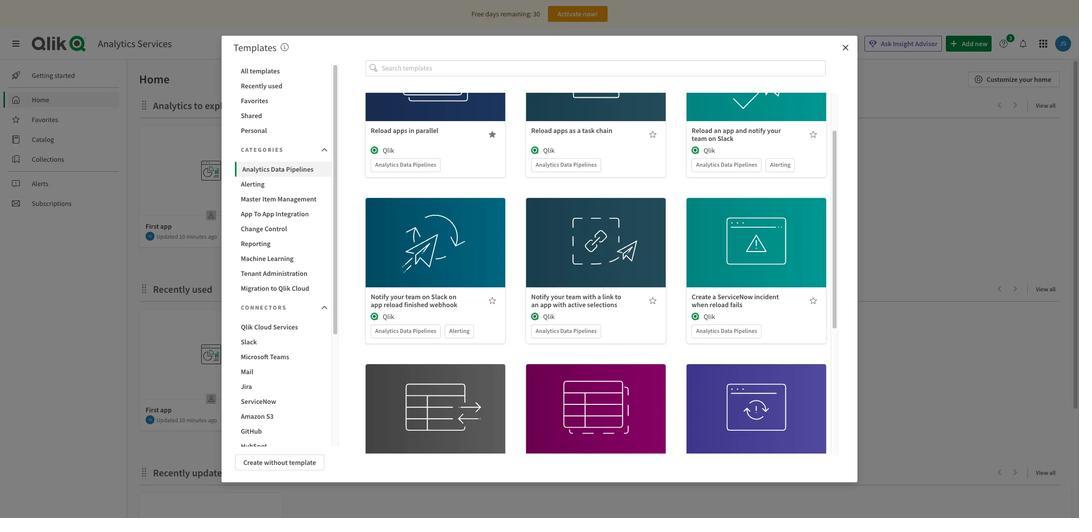Task type: describe. For each thing, give the bounding box(es) containing it.
when
[[692, 300, 708, 309]]

customize
[[987, 75, 1018, 84]]

updated 10 minutes ago for recently
[[157, 417, 217, 424]]

app inside notify your team with a link to an app with active selections
[[540, 300, 552, 309]]

app inside the reload an app and notify your team on slack
[[723, 126, 734, 135]]

reporting button
[[235, 237, 331, 251]]

analytics data pipelines inside button
[[242, 165, 314, 174]]

collections
[[32, 155, 64, 164]]

getting started link
[[8, 68, 119, 83]]

catalog link
[[8, 132, 119, 148]]

app to app integration button
[[235, 207, 331, 222]]

0 vertical spatial services
[[137, 37, 172, 50]]

migration to qlik cloud
[[241, 284, 309, 293]]

apps for as
[[553, 126, 568, 135]]

add to favorites image for notify your team with a link to an app with active selections
[[649, 297, 657, 305]]

jira
[[241, 383, 252, 392]]

tenant administration
[[241, 269, 307, 278]]

qlik for reload apps as a task chain
[[543, 146, 555, 155]]

view all link for recently updated
[[1036, 467, 1060, 479]]

mail button
[[235, 365, 331, 380]]

activate now!
[[558, 9, 598, 18]]

management
[[278, 195, 317, 204]]

data down active at the bottom right
[[560, 327, 572, 335]]

analytics services element
[[98, 37, 172, 50]]

move collection image for analytics
[[139, 100, 149, 110]]

servicenow button
[[235, 395, 331, 409]]

microsoft teams
[[241, 353, 289, 362]]

activate
[[558, 9, 582, 18]]

servicenow inside button
[[241, 398, 276, 406]]

connectors button
[[235, 298, 331, 318]]

personal button
[[235, 123, 331, 138]]

recently for recently used link
[[153, 283, 190, 296]]

create for create a servicenow incident when reload fails
[[692, 292, 711, 301]]

data down reload apps in parallel
[[400, 161, 412, 168]]

machine learning
[[241, 254, 294, 263]]

hubspot
[[241, 442, 267, 451]]

analytics to explore
[[153, 99, 237, 112]]

without
[[264, 459, 288, 468]]

and
[[736, 126, 747, 135]]

move collection image for recently
[[139, 468, 149, 478]]

ago for to
[[208, 233, 217, 240]]

qlik for create a servicenow incident when reload fails
[[704, 312, 715, 321]]

migration
[[241, 284, 269, 293]]

add to favorites image for reload apps as a task chain
[[649, 130, 657, 138]]

pipelines down fails
[[734, 327, 757, 335]]

personal element for used
[[203, 392, 219, 407]]

control
[[265, 225, 287, 234]]

now!
[[583, 9, 598, 18]]

qlik for notify your team with a link to an app with active selections
[[543, 312, 555, 321]]

change
[[241, 225, 263, 234]]

data down the reload an app and notify your team on slack
[[721, 161, 733, 168]]

analytics data pipelines down the reload an app and notify your team on slack
[[696, 161, 757, 168]]

qlik for reload apps in parallel
[[383, 146, 394, 155]]

2 app from the left
[[262, 210, 274, 219]]

first app for analytics to explore
[[146, 222, 172, 231]]

qlik cloud services
[[241, 323, 298, 332]]

create for create without template
[[243, 459, 263, 468]]

an inside the reload an app and notify your team on slack
[[714, 126, 721, 135]]

all for recently used
[[1050, 286, 1056, 293]]

github
[[241, 427, 262, 436]]

Search text field
[[701, 36, 859, 52]]

add to favorites image for create a servicenow incident when reload fails
[[810, 297, 818, 305]]

view all for recently used
[[1036, 286, 1056, 293]]

team for notify your team on slack on app reload finished webhook
[[406, 292, 421, 301]]

qlik image for notify your team with a link to an app with active selections
[[531, 313, 539, 321]]

qlik cloud services button
[[235, 320, 331, 335]]

close image
[[842, 44, 850, 52]]

jacob simon element for recently used
[[146, 416, 155, 425]]

view all link for analytics to explore
[[1036, 99, 1060, 111]]

used inside button
[[268, 81, 282, 90]]

notify for reload
[[371, 292, 389, 301]]

slack inside notify your team on slack on app reload finished webhook
[[431, 292, 447, 301]]

qlik image for reload apps as a task chain
[[531, 146, 539, 154]]

customize your home
[[987, 75, 1051, 84]]

shared
[[241, 111, 262, 120]]

home main content
[[123, 60, 1079, 519]]

all for recently updated
[[1050, 470, 1056, 477]]

notify your team on slack on app reload finished webhook
[[371, 292, 457, 309]]

fails
[[730, 300, 743, 309]]

personal element for to
[[203, 208, 219, 224]]

navigation pane element
[[0, 64, 127, 216]]

all for analytics to explore
[[1050, 102, 1056, 109]]

an inside notify your team with a link to an app with active selections
[[531, 300, 539, 309]]

catalog
[[32, 135, 54, 144]]

updated for analytics to explore
[[157, 233, 178, 240]]

1 horizontal spatial cloud
[[292, 284, 309, 293]]

0 horizontal spatial with
[[553, 300, 566, 309]]

remove from favorites image
[[489, 130, 497, 138]]

active
[[568, 300, 586, 309]]

qlik down connectors
[[241, 323, 253, 332]]

integration
[[276, 210, 309, 219]]

view for recently updated
[[1036, 470, 1048, 477]]

change control
[[241, 225, 287, 234]]

notify for an
[[531, 292, 550, 301]]

qlik image for reload apps in parallel
[[371, 146, 379, 154]]

pipelines inside button
[[286, 165, 314, 174]]

recently updated
[[153, 467, 228, 479]]

move collection image
[[139, 284, 149, 294]]

on inside the reload an app and notify your team on slack
[[709, 134, 716, 143]]

item
[[262, 195, 276, 204]]

learning
[[267, 254, 294, 263]]

your for customize your home
[[1019, 75, 1033, 84]]

pipelines down finished
[[413, 327, 436, 335]]

analytics data pipelines down active at the bottom right
[[536, 327, 597, 335]]

reload for reload apps as a task chain
[[531, 126, 552, 135]]

favorites button
[[235, 93, 331, 108]]

services inside qlik cloud services button
[[273, 323, 298, 332]]

analytics inside the home main content
[[153, 99, 192, 112]]

minutes for to
[[186, 233, 207, 240]]

migration to qlik cloud button
[[235, 281, 331, 296]]

ask insight advisor button
[[865, 36, 942, 52]]

as
[[569, 126, 576, 135]]

your for notify your team with a link to an app with active selections
[[551, 292, 565, 301]]

servicenow inside create a servicenow incident when reload fails
[[718, 292, 753, 301]]

Search templates text field
[[382, 60, 826, 76]]

shared button
[[235, 108, 331, 123]]

data down fails
[[721, 327, 733, 335]]

team for notify your team with a link to an app with active selections
[[566, 292, 581, 301]]

home link
[[8, 92, 119, 108]]

incident
[[754, 292, 779, 301]]

templates are pre-built automations that help you automate common business workflows. get started by selecting one of the pre-built templates or choose the blank canvas to build an automation from scratch. image
[[281, 43, 289, 51]]

all templates button
[[235, 64, 331, 79]]

slack inside the reload an app and notify your team on slack
[[718, 134, 734, 143]]

to inside notify your team with a link to an app with active selections
[[615, 292, 621, 301]]

chain
[[596, 126, 613, 135]]

finished
[[404, 300, 428, 309]]

1 horizontal spatial with
[[583, 292, 596, 301]]

connectors
[[241, 304, 287, 312]]

jira button
[[235, 380, 331, 395]]

favorites link
[[8, 112, 119, 128]]

recently used button
[[235, 79, 331, 93]]

remaining:
[[500, 9, 532, 18]]

close sidebar menu image
[[12, 40, 20, 48]]

view all for recently updated
[[1036, 470, 1056, 477]]

1 horizontal spatial on
[[449, 292, 457, 301]]

view for analytics to explore
[[1036, 102, 1048, 109]]

teams
[[270, 353, 289, 362]]

master
[[241, 195, 261, 204]]

getting started
[[32, 71, 75, 80]]

all
[[241, 67, 248, 76]]

updated for recently used
[[157, 417, 178, 424]]

mail
[[241, 368, 253, 377]]

qlik image for reload an app and notify your team on slack
[[692, 146, 700, 154]]

personal
[[241, 126, 267, 135]]

data down finished
[[400, 327, 412, 335]]

amazon s3 button
[[235, 409, 331, 424]]

hubspot button
[[235, 439, 331, 454]]

0 horizontal spatial a
[[577, 126, 581, 135]]

collections link
[[8, 152, 119, 167]]

pipelines down task
[[573, 161, 597, 168]]

amazon s3
[[241, 412, 274, 421]]

customize your home button
[[968, 72, 1060, 87]]

recently inside button
[[241, 81, 267, 90]]

first for analytics to explore
[[146, 222, 159, 231]]



Task type: locate. For each thing, give the bounding box(es) containing it.
categories button
[[235, 140, 331, 160]]

1 vertical spatial used
[[192, 283, 212, 296]]

all templates
[[241, 67, 280, 76]]

0 horizontal spatial cloud
[[254, 323, 272, 332]]

0 vertical spatial personal element
[[203, 208, 219, 224]]

qlik down notify your team on slack on app reload finished webhook
[[383, 312, 394, 321]]

1 vertical spatial alerting
[[241, 180, 265, 189]]

qlik image down when at right
[[692, 313, 700, 321]]

1 jacob simon image from the top
[[146, 232, 155, 241]]

ago
[[208, 233, 217, 240], [208, 417, 217, 424]]

0 horizontal spatial qlik image
[[371, 146, 379, 154]]

1 horizontal spatial an
[[714, 126, 721, 135]]

2 first app from the top
[[146, 406, 172, 415]]

notify left active at the bottom right
[[531, 292, 550, 301]]

your left finished
[[390, 292, 404, 301]]

slack up microsoft on the bottom
[[241, 338, 257, 347]]

1 app from the left
[[241, 210, 253, 219]]

2 10 from the top
[[179, 417, 185, 424]]

reload inside the reload an app and notify your team on slack
[[692, 126, 713, 135]]

add to favorites image
[[810, 130, 818, 138], [649, 297, 657, 305]]

view for recently used
[[1036, 286, 1048, 293]]

2 view all from the top
[[1036, 286, 1056, 293]]

1 vertical spatial slack
[[431, 292, 447, 301]]

add to favorites image for notify your team on slack on app reload finished webhook
[[489, 297, 497, 305]]

1 reload from the left
[[384, 300, 403, 309]]

30
[[533, 9, 540, 18]]

0 horizontal spatial team
[[406, 292, 421, 301]]

pipelines down the reload an app and notify your team on slack
[[734, 161, 757, 168]]

reload left and
[[692, 126, 713, 135]]

0 horizontal spatial recently used
[[153, 283, 212, 296]]

app
[[241, 210, 253, 219], [262, 210, 274, 219]]

alerting button
[[235, 177, 331, 192]]

0 vertical spatial favorites
[[241, 96, 268, 105]]

1 vertical spatial personal element
[[203, 392, 219, 407]]

1 horizontal spatial add to favorites image
[[649, 130, 657, 138]]

2 view from the top
[[1036, 286, 1048, 293]]

1 vertical spatial add to favorites image
[[649, 297, 657, 305]]

create
[[692, 292, 711, 301], [243, 459, 263, 468]]

home
[[139, 72, 170, 87], [32, 95, 49, 104]]

2 vertical spatial view
[[1036, 470, 1048, 477]]

your inside notify your team with a link to an app with active selections
[[551, 292, 565, 301]]

favorites up shared
[[241, 96, 268, 105]]

view all link for recently used
[[1036, 283, 1060, 295]]

1 updated from the top
[[157, 233, 178, 240]]

0 horizontal spatial home
[[32, 95, 49, 104]]

1 view all link from the top
[[1036, 99, 1060, 111]]

0 vertical spatial jacob simon element
[[146, 232, 155, 241]]

2 ago from the top
[[208, 417, 217, 424]]

started
[[54, 71, 75, 80]]

recently updated link
[[153, 467, 232, 479]]

3 view all from the top
[[1036, 470, 1056, 477]]

1 vertical spatial view all
[[1036, 286, 1056, 293]]

2 vertical spatial slack
[[241, 338, 257, 347]]

3 view all link from the top
[[1036, 467, 1060, 479]]

analytics data pipelines down fails
[[696, 327, 757, 335]]

1 vertical spatial recently used
[[153, 283, 212, 296]]

microsoft
[[241, 353, 269, 362]]

a
[[577, 126, 581, 135], [598, 292, 601, 301], [713, 292, 716, 301]]

servicenow left incident
[[718, 292, 753, 301]]

team inside notify your team on slack on app reload finished webhook
[[406, 292, 421, 301]]

0 vertical spatial ago
[[208, 233, 217, 240]]

1 vertical spatial ago
[[208, 417, 217, 424]]

1 vertical spatial updated 10 minutes ago
[[157, 417, 217, 424]]

advisor
[[915, 39, 938, 48]]

2 horizontal spatial to
[[615, 292, 621, 301]]

getting
[[32, 71, 53, 80]]

1 ago from the top
[[208, 233, 217, 240]]

minutes
[[186, 233, 207, 240], [186, 417, 207, 424]]

with left active at the bottom right
[[553, 300, 566, 309]]

updated 10 minutes ago for analytics
[[157, 233, 217, 240]]

ago left change
[[208, 233, 217, 240]]

to for qlik
[[271, 284, 277, 293]]

slack left and
[[718, 134, 734, 143]]

0 horizontal spatial used
[[192, 283, 212, 296]]

1 horizontal spatial notify
[[531, 292, 550, 301]]

data up alerting button
[[271, 165, 285, 174]]

qlik down reload apps as a task chain
[[543, 146, 555, 155]]

1 vertical spatial first app
[[146, 406, 172, 415]]

3 reload from the left
[[692, 126, 713, 135]]

analytics data pipelines button
[[235, 162, 331, 177]]

1 vertical spatial move collection image
[[139, 468, 149, 478]]

2 updated from the top
[[157, 417, 178, 424]]

apps left as
[[553, 126, 568, 135]]

2 updated 10 minutes ago from the top
[[157, 417, 217, 424]]

team inside notify your team with a link to an app with active selections
[[566, 292, 581, 301]]

recently used inside the home main content
[[153, 283, 212, 296]]

0 horizontal spatial servicenow
[[241, 398, 276, 406]]

1 vertical spatial 10
[[179, 417, 185, 424]]

1 first from the top
[[146, 222, 159, 231]]

apps left in
[[393, 126, 407, 135]]

app to app integration
[[241, 210, 309, 219]]

team left webhook
[[406, 292, 421, 301]]

personal element left jira
[[203, 392, 219, 407]]

reload left as
[[531, 126, 552, 135]]

jacob simon image for analytics to explore
[[146, 232, 155, 241]]

1 vertical spatial cloud
[[254, 323, 272, 332]]

1 vertical spatial favorites
[[32, 115, 58, 124]]

pipelines
[[413, 161, 436, 168], [573, 161, 597, 168], [734, 161, 757, 168], [286, 165, 314, 174], [413, 327, 436, 335], [573, 327, 597, 335], [734, 327, 757, 335]]

templates
[[250, 67, 280, 76]]

alerting inside button
[[241, 180, 265, 189]]

pipelines down active at the bottom right
[[573, 327, 597, 335]]

0 horizontal spatial reload
[[384, 300, 403, 309]]

2 jacob simon element from the top
[[146, 416, 155, 425]]

add to favorites image for reload an app and notify your team on slack
[[810, 130, 818, 138]]

slack right finished
[[431, 292, 447, 301]]

1 horizontal spatial reload
[[710, 300, 729, 309]]

reload left finished
[[384, 300, 403, 309]]

1 all from the top
[[1050, 102, 1056, 109]]

0 horizontal spatial reload
[[371, 126, 392, 135]]

jacob simon image for recently used
[[146, 416, 155, 425]]

subscriptions
[[32, 199, 72, 208]]

servicenow
[[718, 292, 753, 301], [241, 398, 276, 406]]

qlik image down notify your team on slack on app reload finished webhook
[[371, 313, 379, 321]]

qlik image down notify your team with a link to an app with active selections
[[531, 313, 539, 321]]

0 vertical spatial create
[[692, 292, 711, 301]]

create inside button
[[243, 459, 263, 468]]

view all for analytics to explore
[[1036, 102, 1056, 109]]

ago left amazon
[[208, 417, 217, 424]]

2 view all link from the top
[[1036, 283, 1060, 295]]

notify
[[748, 126, 766, 135]]

0 horizontal spatial notify
[[371, 292, 389, 301]]

0 horizontal spatial alerting
[[241, 180, 265, 189]]

pipelines up alerting button
[[286, 165, 314, 174]]

first for recently used
[[146, 406, 159, 415]]

recently
[[241, 81, 267, 90], [153, 283, 190, 296], [153, 467, 190, 479]]

reporting
[[241, 240, 271, 248]]

2 first from the top
[[146, 406, 159, 415]]

1 horizontal spatial services
[[273, 323, 298, 332]]

0 vertical spatial an
[[714, 126, 721, 135]]

recently used inside button
[[241, 81, 282, 90]]

add to favorites image
[[649, 130, 657, 138], [489, 297, 497, 305], [810, 297, 818, 305]]

slack inside button
[[241, 338, 257, 347]]

cloud down connectors
[[254, 323, 272, 332]]

microsoft teams button
[[235, 350, 331, 365]]

a right as
[[577, 126, 581, 135]]

create without template
[[243, 459, 316, 468]]

1 first app from the top
[[146, 222, 172, 231]]

qlik down when at right
[[704, 312, 715, 321]]

to left "explore" at the top left
[[194, 99, 203, 112]]

notify inside notify your team on slack on app reload finished webhook
[[371, 292, 389, 301]]

1 vertical spatial first
[[146, 406, 159, 415]]

0 horizontal spatial on
[[422, 292, 430, 301]]

insight
[[893, 39, 914, 48]]

updated
[[157, 233, 178, 240], [157, 417, 178, 424]]

0 horizontal spatial favorites
[[32, 115, 58, 124]]

1 horizontal spatial recently used
[[241, 81, 282, 90]]

1 horizontal spatial to
[[271, 284, 277, 293]]

2 horizontal spatial alerting
[[770, 161, 791, 168]]

1 view all from the top
[[1036, 102, 1056, 109]]

ask
[[881, 39, 892, 48]]

analytics data pipelines down reload apps in parallel
[[375, 161, 436, 168]]

move collection image
[[139, 100, 149, 110], [139, 468, 149, 478]]

use
[[416, 227, 427, 236], [576, 227, 587, 236], [737, 227, 748, 236], [416, 394, 427, 403], [576, 394, 587, 403], [737, 394, 748, 403]]

qlik
[[383, 146, 394, 155], [543, 146, 555, 155], [704, 146, 715, 155], [278, 284, 290, 293], [383, 312, 394, 321], [543, 312, 555, 321], [704, 312, 715, 321], [241, 323, 253, 332]]

1 vertical spatial all
[[1050, 286, 1056, 293]]

reload for reload an app and notify your team on slack
[[692, 126, 713, 135]]

1 vertical spatial minutes
[[186, 417, 207, 424]]

team
[[692, 134, 707, 143], [406, 292, 421, 301], [566, 292, 581, 301]]

favorites inside navigation pane element
[[32, 115, 58, 124]]

home
[[1034, 75, 1051, 84]]

an left active at the bottom right
[[531, 300, 539, 309]]

add to favorites image right incident
[[810, 297, 818, 305]]

2 notify from the left
[[531, 292, 550, 301]]

reload for reload apps in parallel
[[371, 126, 392, 135]]

create without template button
[[235, 455, 325, 471]]

first app for recently used
[[146, 406, 172, 415]]

qlik image for create a servicenow incident when reload fails
[[692, 313, 700, 321]]

0 vertical spatial add to favorites image
[[810, 130, 818, 138]]

alerting for reload an app and notify your team on slack
[[770, 161, 791, 168]]

recently used
[[241, 81, 282, 90], [153, 283, 212, 296]]

2 horizontal spatial team
[[692, 134, 707, 143]]

webhook
[[430, 300, 457, 309]]

to down tenant administration
[[271, 284, 277, 293]]

your for notify your team on slack on app reload finished webhook
[[390, 292, 404, 301]]

alerting
[[770, 161, 791, 168], [241, 180, 265, 189], [449, 327, 470, 335]]

analytics inside button
[[242, 165, 270, 174]]

recently for recently updated link
[[153, 467, 190, 479]]

1 updated 10 minutes ago from the top
[[157, 233, 217, 240]]

explore
[[205, 99, 237, 112]]

1 10 from the top
[[179, 233, 185, 240]]

alerting for notify your team on slack on app reload finished webhook
[[449, 327, 470, 335]]

qlik image for notify your team on slack on app reload finished webhook
[[371, 313, 379, 321]]

0 vertical spatial servicenow
[[718, 292, 753, 301]]

task
[[582, 126, 595, 135]]

2 horizontal spatial reload
[[692, 126, 713, 135]]

0 horizontal spatial add to favorites image
[[649, 297, 657, 305]]

1 notify from the left
[[371, 292, 389, 301]]

2 apps from the left
[[553, 126, 568, 135]]

app left to
[[241, 210, 253, 219]]

2 vertical spatial alerting
[[449, 327, 470, 335]]

notify your team with a link to an app with active selections
[[531, 292, 621, 309]]

reload an app and notify your team on slack
[[692, 126, 781, 143]]

0 vertical spatial minutes
[[186, 233, 207, 240]]

1 horizontal spatial a
[[598, 292, 601, 301]]

2 vertical spatial recently
[[153, 467, 190, 479]]

1 horizontal spatial add to favorites image
[[810, 130, 818, 138]]

a inside notify your team with a link to an app with active selections
[[598, 292, 601, 301]]

qlik image down the reload an app and notify your team on slack
[[692, 146, 700, 154]]

1 vertical spatial qlik image
[[692, 313, 700, 321]]

2 horizontal spatial on
[[709, 134, 716, 143]]

recently left "updated" in the left of the page
[[153, 467, 190, 479]]

in
[[409, 126, 414, 135]]

create inside create a servicenow incident when reload fails
[[692, 292, 711, 301]]

qlik down reload apps in parallel
[[383, 146, 394, 155]]

analytics to explore link
[[153, 99, 241, 112]]

1 minutes from the top
[[186, 233, 207, 240]]

apps for in
[[393, 126, 407, 135]]

updated
[[192, 467, 228, 479]]

app inside notify your team on slack on app reload finished webhook
[[371, 300, 382, 309]]

to for explore
[[194, 99, 203, 112]]

activate now! link
[[548, 6, 608, 22]]

2 horizontal spatial add to favorites image
[[810, 297, 818, 305]]

personal element left to
[[203, 208, 219, 224]]

reload left in
[[371, 126, 392, 135]]

add to favorites image right chain
[[649, 130, 657, 138]]

1 reload from the left
[[371, 126, 392, 135]]

to
[[254, 210, 261, 219]]

all
[[1050, 102, 1056, 109], [1050, 286, 1056, 293], [1050, 470, 1056, 477]]

ask insight advisor
[[881, 39, 938, 48]]

recently right move collection image
[[153, 283, 190, 296]]

qlik for reload an app and notify your team on slack
[[704, 146, 715, 155]]

machine
[[241, 254, 266, 263]]

0 vertical spatial used
[[268, 81, 282, 90]]

0 horizontal spatial to
[[194, 99, 203, 112]]

1 jacob simon element from the top
[[146, 232, 155, 241]]

0 vertical spatial updated
[[157, 233, 178, 240]]

1 personal element from the top
[[203, 208, 219, 224]]

home down getting
[[32, 95, 49, 104]]

1 vertical spatial create
[[243, 459, 263, 468]]

jacob simon image
[[146, 232, 155, 241], [146, 416, 155, 425]]

reload left fails
[[710, 300, 729, 309]]

data down reload apps as a task chain
[[560, 161, 572, 168]]

1 vertical spatial view all link
[[1036, 283, 1060, 295]]

view all link
[[1036, 99, 1060, 111], [1036, 283, 1060, 295], [1036, 467, 1060, 479]]

jacob simon element for analytics to explore
[[146, 232, 155, 241]]

reload inside create a servicenow incident when reload fails
[[710, 300, 729, 309]]

recently down all templates
[[241, 81, 267, 90]]

qlik image down reload apps in parallel
[[371, 146, 379, 154]]

1 horizontal spatial app
[[262, 210, 274, 219]]

with
[[583, 292, 596, 301], [553, 300, 566, 309]]

notify inside notify your team with a link to an app with active selections
[[531, 292, 550, 301]]

0 vertical spatial recently used
[[241, 81, 282, 90]]

template
[[428, 227, 455, 236], [589, 227, 616, 236], [749, 227, 776, 236], [428, 394, 455, 403], [589, 394, 616, 403], [749, 394, 776, 403], [289, 459, 316, 468]]

1 view from the top
[[1036, 102, 1048, 109]]

1 horizontal spatial apps
[[553, 126, 568, 135]]

change control button
[[235, 222, 331, 237]]

1 horizontal spatial qlik image
[[692, 313, 700, 321]]

2 reload from the left
[[531, 126, 552, 135]]

2 jacob simon image from the top
[[146, 416, 155, 425]]

0 vertical spatial view
[[1036, 102, 1048, 109]]

cloud down administration
[[292, 284, 309, 293]]

your left active at the bottom right
[[551, 292, 565, 301]]

data inside analytics data pipelines button
[[271, 165, 285, 174]]

your left home
[[1019, 75, 1033, 84]]

1 vertical spatial jacob simon image
[[146, 416, 155, 425]]

analytics data pipelines up alerting button
[[242, 165, 314, 174]]

home inside the home main content
[[139, 72, 170, 87]]

recently used right move collection image
[[153, 283, 212, 296]]

0 vertical spatial view all
[[1036, 102, 1056, 109]]

0 vertical spatial jacob simon image
[[146, 232, 155, 241]]

3 view from the top
[[1036, 470, 1048, 477]]

create down hubspot
[[243, 459, 263, 468]]

favorites up catalog
[[32, 115, 58, 124]]

s3
[[266, 412, 274, 421]]

0 horizontal spatial app
[[241, 210, 253, 219]]

0 vertical spatial updated 10 minutes ago
[[157, 233, 217, 240]]

analytics data pipelines down reload apps as a task chain
[[536, 161, 597, 168]]

used
[[268, 81, 282, 90], [192, 283, 212, 296]]

create left fails
[[692, 292, 711, 301]]

analytics data pipelines down finished
[[375, 327, 436, 335]]

home down analytics services 'element'
[[139, 72, 170, 87]]

templates are pre-built automations that help you automate common business workflows. get started by selecting one of the pre-built templates or choose the blank canvas to build an automation from scratch. tooltip
[[281, 41, 289, 54]]

0 vertical spatial recently
[[241, 81, 267, 90]]

an left and
[[714, 126, 721, 135]]

reload
[[384, 300, 403, 309], [710, 300, 729, 309]]

1 vertical spatial services
[[273, 323, 298, 332]]

your inside notify your team on slack on app reload finished webhook
[[390, 292, 404, 301]]

cloud
[[292, 284, 309, 293], [254, 323, 272, 332]]

favorites inside button
[[241, 96, 268, 105]]

0 horizontal spatial create
[[243, 459, 263, 468]]

machine learning button
[[235, 251, 331, 266]]

reload inside notify your team on slack on app reload finished webhook
[[384, 300, 403, 309]]

2 reload from the left
[[710, 300, 729, 309]]

minutes for used
[[186, 417, 207, 424]]

1 vertical spatial view
[[1036, 286, 1048, 293]]

3 all from the top
[[1050, 470, 1056, 477]]

0 vertical spatial first
[[146, 222, 159, 231]]

templates
[[234, 41, 277, 54]]

personal element
[[203, 208, 219, 224], [203, 392, 219, 407]]

qlik down administration
[[278, 284, 290, 293]]

reload apps as a task chain
[[531, 126, 613, 135]]

qlik for notify your team on slack on app reload finished webhook
[[383, 312, 394, 321]]

1 vertical spatial jacob simon element
[[146, 416, 155, 425]]

2 all from the top
[[1050, 286, 1056, 293]]

with left link
[[583, 292, 596, 301]]

ago for used
[[208, 417, 217, 424]]

alerts
[[32, 179, 48, 188]]

1 horizontal spatial servicenow
[[718, 292, 753, 301]]

servicenow up amazon s3
[[241, 398, 276, 406]]

0 vertical spatial view all link
[[1036, 99, 1060, 111]]

a left link
[[598, 292, 601, 301]]

pipelines down parallel
[[413, 161, 436, 168]]

team left and
[[692, 134, 707, 143]]

2 minutes from the top
[[186, 417, 207, 424]]

1 vertical spatial servicenow
[[241, 398, 276, 406]]

parallel
[[416, 126, 438, 135]]

0 vertical spatial cloud
[[292, 284, 309, 293]]

qlik down notify your team with a link to an app with active selections
[[543, 312, 555, 321]]

days
[[486, 9, 499, 18]]

10 for analytics
[[179, 233, 185, 240]]

to right link
[[615, 292, 621, 301]]

qlik image
[[371, 146, 379, 154], [692, 313, 700, 321]]

0 vertical spatial all
[[1050, 102, 1056, 109]]

analytics services
[[98, 37, 172, 50]]

reload apps in parallel
[[371, 126, 438, 135]]

notify left finished
[[371, 292, 389, 301]]

1 vertical spatial recently
[[153, 283, 190, 296]]

qlik image down reload apps as a task chain
[[531, 146, 539, 154]]

your inside button
[[1019, 75, 1033, 84]]

used inside the home main content
[[192, 283, 212, 296]]

to inside the home main content
[[194, 99, 203, 112]]

home inside home link
[[32, 95, 49, 104]]

tenant
[[241, 269, 262, 278]]

app right to
[[262, 210, 274, 219]]

1 horizontal spatial used
[[268, 81, 282, 90]]

github button
[[235, 424, 331, 439]]

subscriptions link
[[8, 196, 119, 212]]

template inside create without template button
[[289, 459, 316, 468]]

add to favorites image right webhook
[[489, 297, 497, 305]]

0 vertical spatial slack
[[718, 134, 734, 143]]

0 vertical spatial home
[[139, 72, 170, 87]]

recently used down all templates
[[241, 81, 282, 90]]

link
[[602, 292, 614, 301]]

to inside button
[[271, 284, 277, 293]]

your right notify
[[767, 126, 781, 135]]

team left selections
[[566, 292, 581, 301]]

a right when at right
[[713, 292, 716, 301]]

your inside the reload an app and notify your team on slack
[[767, 126, 781, 135]]

2 personal element from the top
[[203, 392, 219, 407]]

first app
[[146, 222, 172, 231], [146, 406, 172, 415]]

1 horizontal spatial slack
[[431, 292, 447, 301]]

jacob simon element
[[146, 232, 155, 241], [146, 416, 155, 425]]

0 vertical spatial 10
[[179, 233, 185, 240]]

amazon
[[241, 412, 265, 421]]

1 vertical spatial home
[[32, 95, 49, 104]]

2 vertical spatial all
[[1050, 470, 1056, 477]]

qlik down the reload an app and notify your team on slack
[[704, 146, 715, 155]]

master item management
[[241, 195, 317, 204]]

10 for recently
[[179, 417, 185, 424]]

qlik image
[[531, 146, 539, 154], [692, 146, 700, 154], [371, 313, 379, 321], [531, 313, 539, 321]]

1 horizontal spatial home
[[139, 72, 170, 87]]

team inside the reload an app and notify your team on slack
[[692, 134, 707, 143]]

a inside create a servicenow incident when reload fails
[[713, 292, 716, 301]]

1 apps from the left
[[393, 126, 407, 135]]



Task type: vqa. For each thing, say whether or not it's contained in the screenshot.
team
yes



